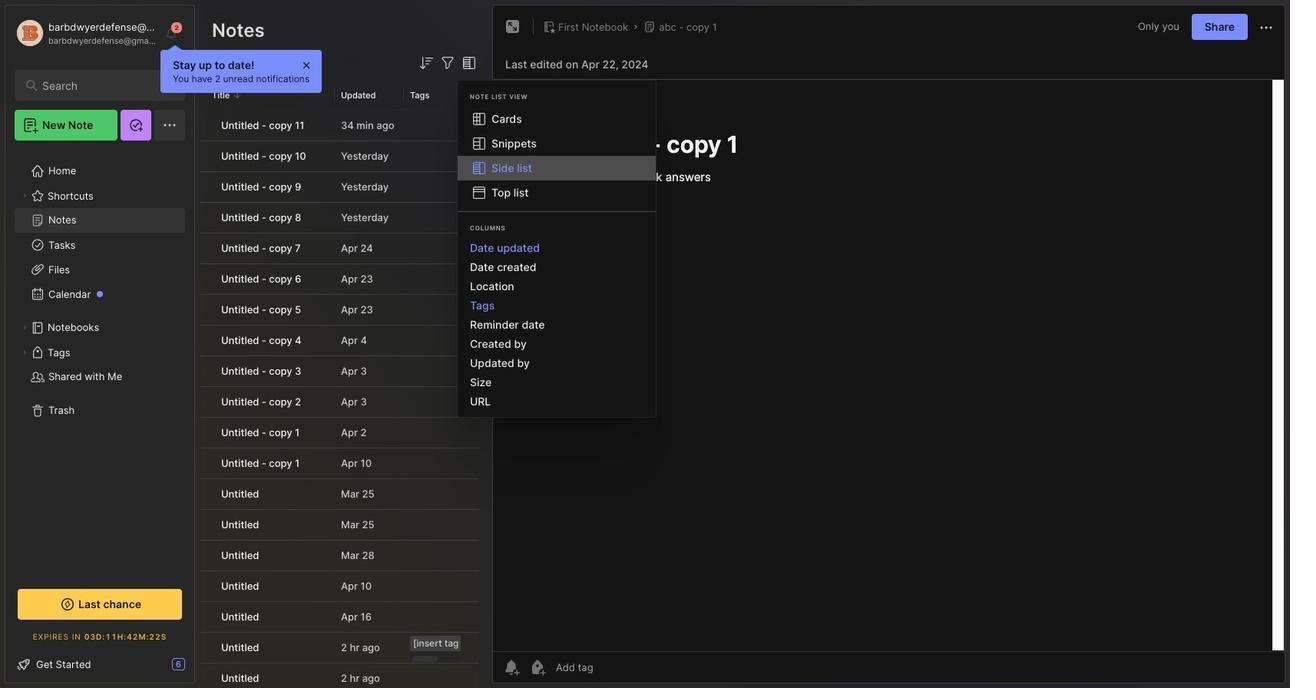 Task type: locate. For each thing, give the bounding box(es) containing it.
None search field
[[42, 76, 171, 94]]

2 cell from the top
[[200, 141, 212, 171]]

More actions field
[[1258, 17, 1276, 37]]

9 cell from the top
[[200, 356, 212, 386]]

1 cell from the top
[[200, 111, 212, 141]]

tree
[[5, 150, 194, 572]]

add filters image
[[439, 54, 457, 72]]

Note Editor text field
[[493, 79, 1285, 651]]

10 cell from the top
[[200, 387, 212, 417]]

row group
[[200, 111, 492, 688]]

more actions image
[[1258, 18, 1276, 37]]

menu item
[[458, 156, 656, 181]]

5 cell from the top
[[200, 234, 212, 264]]

14 cell from the top
[[200, 510, 212, 540]]

1 vertical spatial dropdown list menu
[[458, 238, 656, 411]]

1 dropdown list menu from the top
[[458, 107, 656, 205]]

expand tags image
[[20, 348, 29, 357]]

6 cell from the top
[[200, 264, 212, 294]]

19 cell from the top
[[200, 664, 212, 688]]

expand notebooks image
[[20, 323, 29, 333]]

tree inside main element
[[5, 150, 194, 572]]

0 vertical spatial dropdown list menu
[[458, 107, 656, 205]]

Help and Learning task checklist field
[[5, 652, 194, 677]]

note window element
[[492, 5, 1286, 688]]

expand note image
[[504, 18, 522, 36]]

Account field
[[15, 18, 157, 48]]

Sort options field
[[417, 54, 436, 72]]

dropdown list menu
[[458, 107, 656, 205], [458, 238, 656, 411]]

16 cell from the top
[[200, 572, 212, 602]]

tooltip
[[161, 45, 322, 93]]

cell
[[200, 111, 212, 141], [200, 141, 212, 171], [200, 172, 212, 202], [200, 203, 212, 233], [200, 234, 212, 264], [200, 264, 212, 294], [200, 295, 212, 325], [200, 326, 212, 356], [200, 356, 212, 386], [200, 387, 212, 417], [200, 418, 212, 448], [200, 449, 212, 479], [200, 479, 212, 509], [200, 510, 212, 540], [200, 541, 212, 571], [200, 572, 212, 602], [200, 602, 212, 632], [200, 633, 212, 663], [200, 664, 212, 688]]

7 cell from the top
[[200, 295, 212, 325]]

13 cell from the top
[[200, 479, 212, 509]]

add tag image
[[529, 658, 547, 677]]

View options field
[[457, 54, 479, 72]]



Task type: vqa. For each thing, say whether or not it's contained in the screenshot.
cell
yes



Task type: describe. For each thing, give the bounding box(es) containing it.
3 cell from the top
[[200, 172, 212, 202]]

Add filters field
[[439, 54, 457, 72]]

2 dropdown list menu from the top
[[458, 238, 656, 411]]

11 cell from the top
[[200, 418, 212, 448]]

12 cell from the top
[[200, 449, 212, 479]]

main element
[[0, 0, 200, 688]]

4 cell from the top
[[200, 203, 212, 233]]

Search text field
[[42, 78, 171, 93]]

17 cell from the top
[[200, 602, 212, 632]]

8 cell from the top
[[200, 326, 212, 356]]

18 cell from the top
[[200, 633, 212, 663]]

15 cell from the top
[[200, 541, 212, 571]]

Add tag field
[[555, 661, 671, 675]]

none search field inside main element
[[42, 76, 171, 94]]

add a reminder image
[[502, 658, 521, 677]]

click to collapse image
[[194, 660, 206, 678]]



